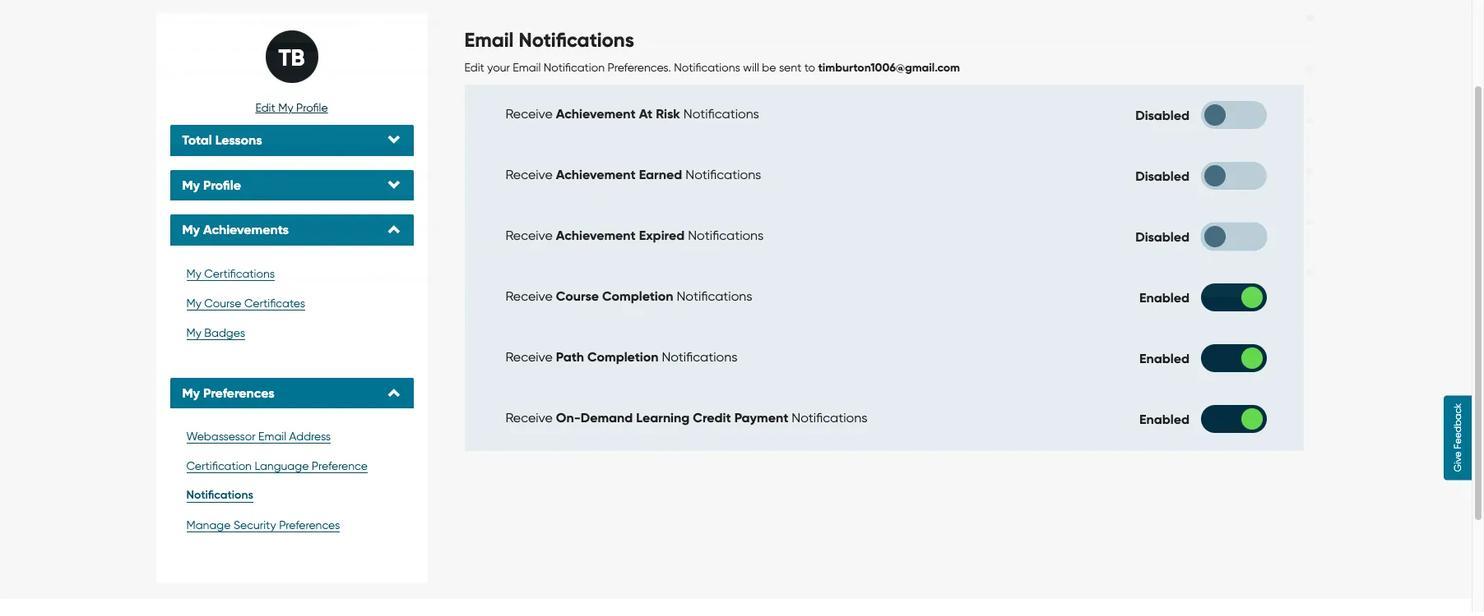 Task type: vqa. For each thing, say whether or not it's contained in the screenshot.
you
no



Task type: locate. For each thing, give the bounding box(es) containing it.
course for completion
[[556, 289, 599, 305]]

1 associated from the top
[[300, 15, 358, 28]]

my
[[278, 101, 293, 114], [182, 222, 200, 238], [186, 267, 201, 280], [186, 297, 201, 310], [186, 326, 201, 340], [182, 386, 200, 401]]

3 enabled from the top
[[1139, 412, 1190, 427]]

webassessor email address button
[[182, 426, 401, 448]]

5 already from the top
[[256, 219, 297, 232]]

2 device from the top
[[407, 66, 442, 79]]

already up edit my profile link
[[256, 66, 297, 79]]

3 receive from the top
[[506, 228, 553, 244]]

my left badges
[[186, 326, 201, 340]]

payment
[[734, 411, 788, 426]]

email right your
[[513, 61, 541, 74]]

disabled for receive achievement earned notifications
[[1136, 168, 1190, 184]]

achievement left earned at the left of page
[[556, 167, 636, 183]]

2 vertical spatial email
[[258, 431, 286, 444]]

0 vertical spatial preferences
[[203, 386, 274, 401]]

2 receive from the top
[[506, 167, 553, 183]]

my badges
[[186, 326, 245, 340]]

will
[[743, 61, 759, 74]]

course
[[556, 289, 599, 305], [204, 297, 241, 310]]

4 device from the top
[[407, 168, 442, 181]]

risk
[[656, 106, 680, 122]]

4 receive from the top
[[506, 289, 553, 305]]

receive for receive achievement expired notifications
[[506, 228, 553, 244]]

this notification is already associated with this device up my course certificates button
[[160, 270, 445, 283]]

preferences down notifications button at bottom
[[279, 519, 340, 533]]

notifications down expired
[[677, 289, 752, 305]]

1 vertical spatial completion
[[587, 350, 658, 366]]

5 receive from the top
[[506, 350, 553, 366]]

1 vertical spatial chevron up image
[[388, 387, 401, 400]]

this notification is already associated with this device up my achievements button
[[160, 168, 445, 181]]

notifications right expired
[[688, 228, 764, 244]]

my preferences button
[[182, 386, 401, 401]]

enabled
[[1139, 290, 1190, 306], [1139, 351, 1190, 367], [1139, 412, 1190, 427]]

completion down receive achievement expired notifications
[[602, 289, 673, 305]]

1 horizontal spatial preferences
[[279, 519, 340, 533]]

email inside the edit your email notification preferences. notifications will be sent to timburton1006@gmail.com
[[513, 61, 541, 74]]

3 with from the top
[[361, 117, 383, 130]]

already down edit my profile link
[[256, 117, 297, 130]]

1 achievement from the top
[[556, 106, 636, 122]]

disabled
[[1136, 107, 1190, 123], [1136, 168, 1190, 184], [1136, 229, 1190, 245]]

3 this from the top
[[386, 117, 404, 130]]

completion right the path
[[587, 350, 658, 366]]

this notification is already associated with this device up profile
[[160, 66, 445, 79]]

this notification is already associated with this device up my certifications button
[[160, 219, 445, 232]]

edit my profile link
[[255, 101, 328, 114]]

my course certificates
[[186, 297, 305, 310]]

achievement left expired
[[556, 228, 636, 244]]

notifications left will
[[674, 61, 740, 74]]

1 device from the top
[[407, 15, 442, 28]]

6 receive from the top
[[506, 411, 553, 426]]

enabled for receive on-demand learning credit payment notifications
[[1139, 412, 1190, 427]]

associated down profile
[[300, 117, 358, 130]]

to
[[804, 61, 815, 74]]

sent
[[779, 61, 802, 74]]

certification language preference
[[186, 460, 368, 473]]

5 notification from the top
[[183, 219, 243, 232]]

0 vertical spatial edit
[[464, 61, 484, 74]]

language
[[255, 460, 309, 473]]

2 vertical spatial achievement
[[556, 228, 636, 244]]

1 this from the top
[[160, 15, 181, 28]]

edit for edit my profile
[[255, 101, 275, 114]]

1 disabled from the top
[[1136, 107, 1190, 123]]

edit left your
[[464, 61, 484, 74]]

course for certificates
[[204, 297, 241, 310]]

my up my badges at the left of the page
[[186, 297, 201, 310]]

2 chevron up image from the top
[[388, 387, 401, 400]]

is
[[246, 15, 254, 28], [246, 66, 254, 79], [246, 117, 254, 130], [246, 168, 254, 181], [246, 219, 254, 232], [246, 270, 254, 283]]

associated up tb
[[300, 15, 358, 28]]

edit
[[464, 61, 484, 74], [255, 101, 275, 114]]

5 device from the top
[[407, 219, 442, 232]]

notifications right earned at the left of page
[[686, 167, 761, 183]]

preferences
[[203, 386, 274, 401], [279, 519, 340, 533]]

already up tb
[[256, 15, 297, 28]]

this notification is already associated with this device
[[160, 15, 445, 28], [160, 66, 445, 79], [160, 117, 445, 130], [160, 168, 445, 181], [160, 219, 445, 232], [160, 270, 445, 283]]

6 already from the top
[[256, 270, 297, 283]]

receive achievement expired notifications
[[506, 228, 764, 244]]

this notification is already associated with this device up tb
[[160, 15, 445, 28]]

3 achievement from the top
[[556, 228, 636, 244]]

course up the path
[[556, 289, 599, 305]]

1 receive from the top
[[506, 106, 553, 122]]

chevron up image inside my achievements button
[[388, 224, 401, 237]]

0 vertical spatial completion
[[602, 289, 673, 305]]

notifications
[[519, 28, 634, 52], [674, 61, 740, 74], [683, 106, 759, 122], [686, 167, 761, 183], [688, 228, 764, 244], [677, 289, 752, 305], [662, 350, 738, 366], [792, 411, 867, 426], [186, 489, 253, 503]]

demand
[[581, 411, 633, 426]]

1 vertical spatial email
[[513, 61, 541, 74]]

notifications button
[[182, 486, 401, 507]]

my left achievements
[[182, 222, 200, 238]]

4 this from the top
[[160, 168, 181, 181]]

associated
[[300, 15, 358, 28], [300, 66, 358, 79], [300, 117, 358, 130], [300, 168, 358, 181], [300, 219, 358, 232], [300, 270, 358, 283]]

4 associated from the top
[[300, 168, 358, 181]]

this notification is already associated with this device down profile
[[160, 117, 445, 130]]

with
[[361, 15, 383, 28], [361, 66, 383, 79], [361, 117, 383, 130], [361, 168, 383, 181], [361, 219, 383, 232], [361, 270, 383, 283]]

email inside button
[[258, 431, 286, 444]]

this
[[160, 15, 181, 28], [160, 66, 181, 79], [160, 117, 181, 130], [160, 168, 181, 181], [160, 219, 181, 232], [160, 270, 181, 283]]

my for my preferences
[[182, 386, 200, 401]]

my for my course certificates
[[186, 297, 201, 310]]

1 this from the top
[[386, 15, 404, 28]]

1 vertical spatial enabled
[[1139, 351, 1190, 367]]

5 this from the top
[[386, 219, 404, 232]]

6 notification from the top
[[183, 270, 243, 283]]

6 is from the top
[[246, 270, 254, 283]]

manage security preferences button
[[182, 515, 401, 537]]

my course certificates button
[[182, 293, 401, 314]]

completion
[[602, 289, 673, 305], [587, 350, 658, 366]]

achievement
[[556, 106, 636, 122], [556, 167, 636, 183], [556, 228, 636, 244]]

2 associated from the top
[[300, 66, 358, 79]]

receive
[[506, 106, 553, 122], [506, 167, 553, 183], [506, 228, 553, 244], [506, 289, 553, 305], [506, 350, 553, 366], [506, 411, 553, 426]]

1 horizontal spatial edit
[[464, 61, 484, 74]]

2 with from the top
[[361, 66, 383, 79]]

2 disabled from the top
[[1136, 168, 1190, 184]]

notifications right payment
[[792, 411, 867, 426]]

2 already from the top
[[256, 66, 297, 79]]

receive for receive achievement earned notifications
[[506, 167, 553, 183]]

receive for receive course completion notifications
[[506, 289, 553, 305]]

edit your email notification preferences. notifications will be sent to timburton1006@gmail.com
[[464, 61, 960, 75]]

receive course completion notifications
[[506, 289, 752, 305]]

this
[[386, 15, 404, 28], [386, 66, 404, 79], [386, 117, 404, 130], [386, 168, 404, 181], [386, 219, 404, 232], [386, 270, 404, 283]]

5 with from the top
[[361, 219, 383, 232]]

email up certification language preference
[[258, 431, 286, 444]]

notifications up credit
[[662, 350, 738, 366]]

0 vertical spatial achievement
[[556, 106, 636, 122]]

1 vertical spatial edit
[[255, 101, 275, 114]]

certificates
[[244, 297, 305, 310]]

2 achievement from the top
[[556, 167, 636, 183]]

0 horizontal spatial course
[[204, 297, 241, 310]]

already up my certifications button
[[256, 219, 297, 232]]

0 vertical spatial disabled
[[1136, 107, 1190, 123]]

chevron up image for preferences
[[388, 387, 401, 400]]

3 notification from the top
[[183, 117, 243, 130]]

notification
[[183, 15, 243, 28], [183, 66, 243, 79], [183, 117, 243, 130], [183, 168, 243, 181], [183, 219, 243, 232], [183, 270, 243, 283]]

receive for receive achievement at risk notifications
[[506, 106, 553, 122]]

6 this from the top
[[160, 270, 181, 283]]

1 vertical spatial preferences
[[279, 519, 340, 533]]

chevron up image
[[388, 224, 401, 237], [388, 387, 401, 400]]

5 this notification is already associated with this device from the top
[[160, 219, 445, 232]]

receive for receive path completion notifications
[[506, 350, 553, 366]]

6 this from the top
[[386, 270, 404, 283]]

1 horizontal spatial course
[[556, 289, 599, 305]]

email up your
[[464, 28, 514, 52]]

0 horizontal spatial edit
[[255, 101, 275, 114]]

completion for course completion
[[602, 289, 673, 305]]

my for my certifications
[[186, 267, 201, 280]]

my left certifications
[[186, 267, 201, 280]]

certifications
[[204, 267, 275, 280]]

my for my badges
[[186, 326, 201, 340]]

edit left profile
[[255, 101, 275, 114]]

preferences up webassessor
[[203, 386, 274, 401]]

email
[[464, 28, 514, 52], [513, 61, 541, 74], [258, 431, 286, 444]]

associated up my certifications button
[[300, 219, 358, 232]]

edit inside the edit your email notification preferences. notifications will be sent to timburton1006@gmail.com
[[464, 61, 484, 74]]

0 vertical spatial chevron up image
[[388, 224, 401, 237]]

3 device from the top
[[407, 117, 442, 130]]

associated up profile
[[300, 66, 358, 79]]

achievement left at at top
[[556, 106, 636, 122]]

notifications down certification
[[186, 489, 253, 503]]

course inside button
[[204, 297, 241, 310]]

enabled for receive course completion notifications
[[1139, 290, 1190, 306]]

2 enabled from the top
[[1139, 351, 1190, 367]]

already
[[256, 15, 297, 28], [256, 66, 297, 79], [256, 117, 297, 130], [256, 168, 297, 181], [256, 219, 297, 232], [256, 270, 297, 283]]

certification
[[186, 460, 252, 473]]

already up certificates
[[256, 270, 297, 283]]

status
[[147, 0, 1325, 306]]

chevron up image inside my preferences button
[[388, 387, 401, 400]]

1 is from the top
[[246, 15, 254, 28]]

associated up my course certificates button
[[300, 270, 358, 283]]

0 vertical spatial enabled
[[1139, 290, 1190, 306]]

already up my achievements button
[[256, 168, 297, 181]]

3 is from the top
[[246, 117, 254, 130]]

2 this from the top
[[160, 66, 181, 79]]

1 chevron up image from the top
[[388, 224, 401, 237]]

achievement for achievement expired
[[556, 228, 636, 244]]

course up badges
[[204, 297, 241, 310]]

timburton1006@gmail.com
[[818, 61, 960, 75]]

2 this notification is already associated with this device from the top
[[160, 66, 445, 79]]

2 vertical spatial enabled
[[1139, 412, 1190, 427]]

2 vertical spatial disabled
[[1136, 229, 1190, 245]]

1 vertical spatial achievement
[[556, 167, 636, 183]]

3 disabled from the top
[[1136, 229, 1190, 245]]

6 with from the top
[[361, 270, 383, 283]]

learning
[[636, 411, 690, 426]]

1 enabled from the top
[[1139, 290, 1190, 306]]

my up webassessor
[[182, 386, 200, 401]]

associated up my achievements dropdown button
[[300, 168, 358, 181]]

achievement for achievement at risk
[[556, 106, 636, 122]]

device
[[407, 15, 442, 28], [407, 66, 442, 79], [407, 117, 442, 130], [407, 168, 442, 181], [407, 219, 442, 232], [407, 270, 442, 283]]

1 vertical spatial disabled
[[1136, 168, 1190, 184]]



Task type: describe. For each thing, give the bounding box(es) containing it.
badges
[[204, 326, 245, 340]]

edit for edit your email notification preferences. notifications will be sent to timburton1006@gmail.com
[[464, 61, 484, 74]]

6 associated from the top
[[300, 270, 358, 283]]

on-
[[556, 411, 581, 426]]

my badges button
[[182, 322, 401, 344]]

certification language preference button
[[182, 456, 401, 477]]

my achievements button
[[182, 222, 401, 238]]

achievement for achievement earned
[[556, 167, 636, 183]]

disabled for receive achievement expired notifications
[[1136, 229, 1190, 245]]

3 associated from the top
[[300, 117, 358, 130]]

preferences inside button
[[279, 519, 340, 533]]

receive path completion notifications
[[506, 350, 738, 366]]

credit
[[693, 411, 731, 426]]

my certifications button
[[182, 263, 401, 284]]

my certifications
[[186, 267, 275, 280]]

receive achievement earned notifications
[[506, 167, 761, 183]]

expired
[[639, 228, 685, 244]]

security
[[234, 519, 276, 533]]

5 is from the top
[[246, 219, 254, 232]]

at
[[639, 106, 653, 122]]

notifications inside the edit your email notification preferences. notifications will be sent to timburton1006@gmail.com
[[674, 61, 740, 74]]

achievements
[[203, 222, 289, 238]]

4 already from the top
[[256, 168, 297, 181]]

3 already from the top
[[256, 117, 297, 130]]

address
[[289, 431, 331, 444]]

preferences.
[[608, 61, 671, 74]]

notification
[[544, 61, 605, 74]]

my left profile
[[278, 101, 293, 114]]

3 this from the top
[[160, 117, 181, 130]]

1 notification from the top
[[183, 15, 243, 28]]

earned
[[639, 167, 682, 183]]

notifications down the edit your email notification preferences. notifications will be sent to timburton1006@gmail.com
[[683, 106, 759, 122]]

completion for path completion
[[587, 350, 658, 366]]

2 this from the top
[[386, 66, 404, 79]]

my achievements button
[[182, 222, 401, 238]]

my for my achievements
[[182, 222, 200, 238]]

webassessor email address
[[186, 431, 331, 444]]

status containing this notification is already associated with this device
[[147, 0, 1325, 306]]

0 vertical spatial email
[[464, 28, 514, 52]]

preference
[[312, 460, 368, 473]]

my preferences
[[182, 386, 274, 401]]

path
[[556, 350, 584, 366]]

your
[[487, 61, 510, 74]]

edit my profile
[[255, 101, 328, 114]]

5 this from the top
[[160, 219, 181, 232]]

receive on-demand learning credit payment notifications
[[506, 411, 867, 426]]

4 this notification is already associated with this device from the top
[[160, 168, 445, 181]]

email notifications
[[464, 28, 634, 52]]

manage security preferences link
[[186, 519, 340, 533]]

4 with from the top
[[361, 168, 383, 181]]

enabled for receive path completion notifications
[[1139, 351, 1190, 367]]

receive achievement at risk notifications
[[506, 106, 759, 122]]

1 with from the top
[[361, 15, 383, 28]]

notifications inside button
[[186, 489, 253, 503]]

manage security preferences
[[186, 519, 340, 533]]

notifications up notification
[[519, 28, 634, 52]]

be
[[762, 61, 776, 74]]

receive for receive on-demand learning credit payment notifications
[[506, 411, 553, 426]]

4 is from the top
[[246, 168, 254, 181]]

4 notification from the top
[[183, 168, 243, 181]]

my achievements
[[182, 222, 289, 238]]

1 this notification is already associated with this device from the top
[[160, 15, 445, 28]]

3 this notification is already associated with this device from the top
[[160, 117, 445, 130]]

tb
[[278, 44, 305, 72]]

1 already from the top
[[256, 15, 297, 28]]

manage
[[186, 519, 231, 533]]

5 associated from the top
[[300, 219, 358, 232]]

my preferences button
[[182, 386, 401, 401]]

6 device from the top
[[407, 270, 442, 283]]

chevron up image for achievements
[[388, 224, 401, 237]]

webassessor
[[186, 431, 256, 444]]

disabled for receive achievement at risk notifications
[[1136, 107, 1190, 123]]

6 this notification is already associated with this device from the top
[[160, 270, 445, 283]]

4 this from the top
[[386, 168, 404, 181]]

2 notification from the top
[[183, 66, 243, 79]]

2 is from the top
[[246, 66, 254, 79]]

profile
[[296, 101, 328, 114]]

0 horizontal spatial preferences
[[203, 386, 274, 401]]



